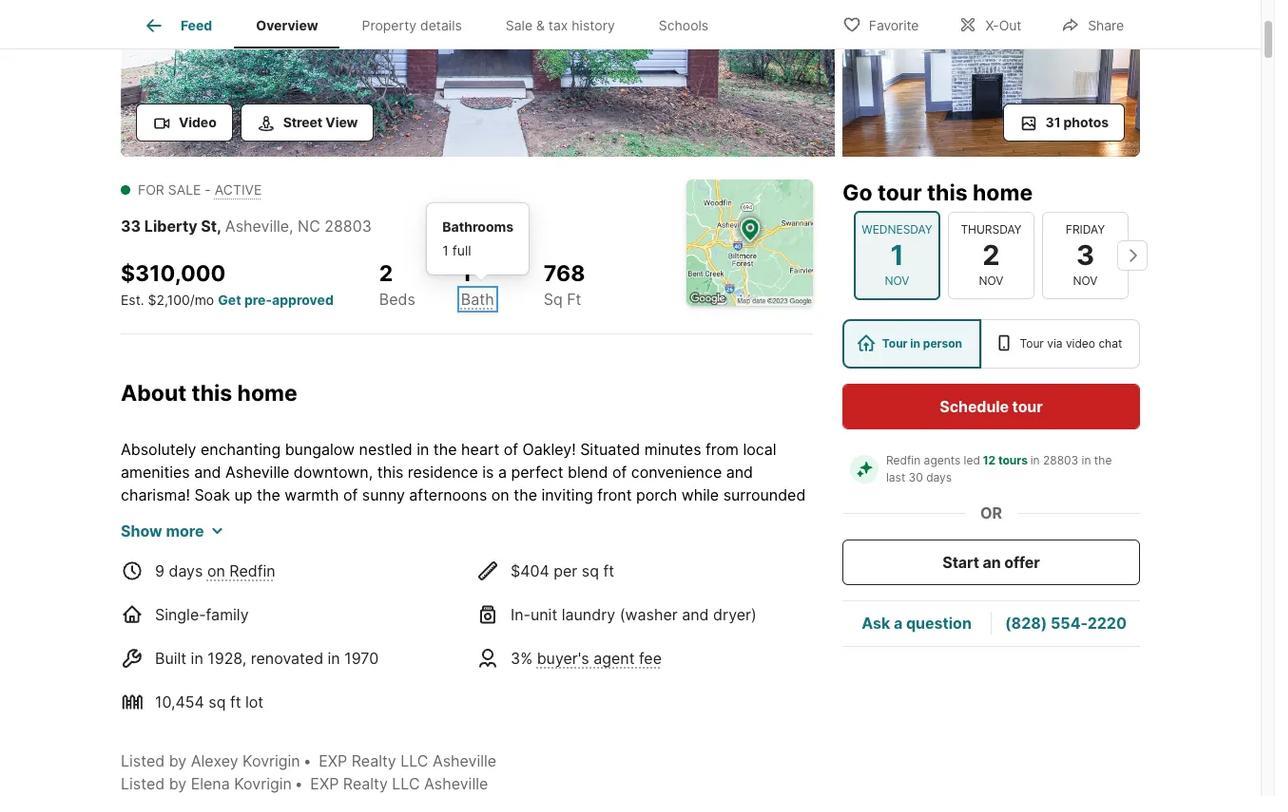 Task type: vqa. For each thing, say whether or not it's contained in the screenshot.
Down to the top
no



Task type: describe. For each thing, give the bounding box(es) containing it.
fee
[[639, 649, 662, 668]]

downtown,
[[294, 463, 373, 482]]

gem,
[[718, 531, 754, 550]]

1 horizontal spatial from
[[706, 440, 739, 459]]

video button
[[136, 104, 233, 142]]

the up further, at the left bottom of the page
[[264, 577, 288, 596]]

tour for tour in person
[[882, 337, 908, 351]]

of down up
[[232, 508, 247, 527]]

abode
[[299, 622, 344, 641]]

2 listed from the top
[[121, 774, 165, 793]]

$310,000
[[121, 261, 226, 287]]

0 vertical spatial on
[[491, 485, 509, 504]]

wednesday
[[862, 222, 933, 237]]

thursday 2 nov
[[961, 222, 1022, 288]]

tour in person option
[[842, 319, 981, 369]]

onto
[[685, 577, 718, 596]]

nov for 2
[[979, 274, 1004, 288]]

is
[[482, 463, 494, 482]]

or
[[980, 504, 1002, 523]]

this up thursday
[[927, 180, 968, 206]]

alexey
[[191, 752, 238, 771]]

single-family
[[155, 605, 249, 624]]

start
[[943, 553, 979, 572]]

1 , from the left
[[217, 217, 221, 236]]

sale
[[168, 182, 201, 198]]

offer
[[1004, 553, 1040, 572]]

1 vertical spatial •
[[295, 774, 303, 793]]

photos
[[1064, 114, 1109, 130]]

beds
[[379, 290, 415, 309]]

backyard
[[238, 531, 304, 550]]

1970
[[344, 649, 379, 668]]

-
[[205, 182, 211, 198]]

1 vertical spatial exp
[[310, 774, 339, 793]]

led
[[964, 454, 980, 468]]

video
[[179, 114, 216, 130]]

1 for 1 full
[[442, 243, 449, 259]]

10,454 sq ft lot
[[155, 693, 264, 712]]

favorite
[[869, 17, 919, 33]]

of up trees at the bottom left
[[343, 485, 358, 504]]

and up soak
[[194, 463, 221, 482]]

2 , from the left
[[289, 217, 293, 236]]

the up bathroom.
[[570, 577, 593, 596]]

chat
[[1099, 337, 1122, 351]]

via
[[1047, 337, 1063, 351]]

in-
[[511, 605, 531, 624]]

est.
[[121, 292, 144, 308]]

nov for 3
[[1073, 274, 1098, 288]]

trees
[[318, 508, 355, 527]]

(828) 554-2220
[[1005, 615, 1127, 634]]

get
[[218, 292, 241, 308]]

go
[[842, 180, 873, 206]]

the down ornate
[[435, 577, 459, 596]]

the down 'charisma!'
[[143, 508, 166, 527]]

for
[[138, 182, 164, 198]]

strolls
[[769, 508, 812, 527]]

wednesday 1 nov
[[862, 222, 933, 288]]

overview tab
[[234, 3, 340, 48]]

venturing
[[172, 600, 241, 619]]

1 horizontal spatial redfin
[[886, 454, 921, 468]]

31 photos button
[[1003, 104, 1125, 142]]

situated
[[580, 440, 640, 459]]

on redfin link
[[207, 561, 275, 580]]

sale
[[506, 17, 533, 34]]

and up you've
[[654, 577, 681, 596]]

0 horizontal spatial enchanting
[[201, 440, 281, 459]]

2220
[[1087, 615, 1127, 634]]

0 vertical spatial •
[[303, 752, 312, 771]]

$404
[[511, 561, 549, 580]]

outdoor
[[468, 622, 525, 641]]

tour via video chat option
[[981, 319, 1140, 369]]

single-
[[155, 605, 206, 624]]

further,
[[246, 600, 299, 619]]

details
[[420, 17, 462, 34]]

show more
[[121, 522, 204, 541]]

next image
[[1117, 240, 1148, 271]]

0 horizontal spatial redfin
[[229, 561, 275, 580]]

1 vertical spatial home
[[237, 380, 297, 407]]

(828) 554-2220 link
[[1005, 615, 1127, 634]]

1 vertical spatial realty
[[343, 774, 388, 793]]

schedule
[[940, 397, 1009, 416]]

redfin agents led 12 tours in 28803
[[886, 454, 1078, 468]]

asheville inside absolutely enchanting bungalow nestled in the heart of oakley! situated minutes from local amenities and asheville downtown, this residence is a perfect blend of convenience and charisma! soak up the warmth of sunny afternoons on the inviting front porch while surrounded by the serenity of towering trees or enjoy the neighborhood's ambiance, ideal for leisurely strolls . the expansive backyard holds vast potential for investors. once inside this  1920s gem, be captivated by the  hardwood floors and the ornate fireplace that adds a touch of elegance to the living space. follow the seamless flow from the dining nook to the  kitchen and onto the utility space. venturing further, discover two cozy bedrooms and a  bathroom. if you've been on the lookout for a captivating abode with enchanting outdoor spaces, oakley awaits your arrival!
[[225, 463, 289, 482]]

1 horizontal spatial for
[[453, 531, 473, 550]]

nov for 1
[[885, 274, 909, 288]]

0 vertical spatial ft
[[603, 561, 614, 580]]

12
[[983, 454, 996, 468]]

in inside tour in person option
[[910, 337, 920, 351]]

ft
[[567, 290, 581, 309]]

agent
[[593, 649, 635, 668]]

0 vertical spatial sq
[[582, 561, 599, 580]]

family
[[206, 605, 249, 624]]

768 sq ft
[[544, 261, 585, 309]]

1 vertical spatial kovrigin
[[234, 774, 292, 793]]

history
[[572, 17, 615, 34]]

554-
[[1051, 615, 1087, 634]]

the down potential
[[404, 554, 427, 573]]

list box containing tour in person
[[842, 319, 1140, 369]]

a up spaces,
[[546, 600, 554, 619]]

bungalow
[[285, 440, 355, 459]]

the up residence
[[433, 440, 457, 459]]

the up potential
[[421, 508, 444, 527]]

30
[[909, 471, 923, 485]]

0 vertical spatial llc
[[400, 752, 428, 771]]

leisurely
[[706, 508, 765, 527]]

in inside absolutely enchanting bungalow nestled in the heart of oakley! situated minutes from local amenities and asheville downtown, this residence is a perfect blend of convenience and charisma! soak up the warmth of sunny afternoons on the inviting front porch while surrounded by the serenity of towering trees or enjoy the neighborhood's ambiance, ideal for leisurely strolls . the expansive backyard holds vast potential for investors. once inside this  1920s gem, be captivated by the  hardwood floors and the ornate fireplace that adds a touch of elegance to the living space. follow the seamless flow from the dining nook to the  kitchen and onto the utility space. venturing further, discover two cozy bedrooms and a  bathroom. if you've been on the lookout for a captivating abode with enchanting outdoor spaces, oakley awaits your arrival!
[[417, 440, 429, 459]]

33 liberty st , asheville , nc 28803
[[121, 217, 372, 236]]

3
[[1076, 238, 1094, 272]]

serenity
[[170, 508, 228, 527]]

and up the flow
[[372, 554, 399, 573]]

bathroom.
[[559, 600, 632, 619]]

fireplace
[[482, 554, 544, 573]]

captivated
[[121, 554, 197, 573]]

dining
[[463, 577, 507, 596]]

3% buyer's agent fee
[[511, 649, 662, 668]]

1 listed from the top
[[121, 752, 165, 771]]

vast
[[352, 531, 382, 550]]

inviting
[[541, 485, 593, 504]]

laundry
[[562, 605, 615, 624]]

1 vertical spatial llc
[[392, 774, 420, 793]]

1 33 liberty st, asheville, nc 28803 image from the left
[[121, 0, 835, 157]]

person
[[923, 337, 962, 351]]

elena
[[191, 774, 230, 793]]

absolutely
[[121, 440, 196, 459]]

tour in person
[[882, 337, 962, 351]]

perfect
[[511, 463, 563, 482]]

x-out button
[[943, 4, 1038, 43]]

a right is
[[498, 463, 507, 482]]

1920s
[[671, 531, 714, 550]]

arrival!
[[729, 622, 777, 641]]

seamless
[[292, 577, 359, 596]]

0 horizontal spatial sq
[[208, 693, 226, 712]]

x-
[[985, 17, 999, 33]]

schools
[[659, 17, 709, 34]]



Task type: locate. For each thing, give the bounding box(es) containing it.
0 horizontal spatial ,
[[217, 217, 221, 236]]

view
[[326, 114, 358, 130]]

property details tab
[[340, 3, 484, 48]]

map entry image
[[687, 180, 813, 306]]

in the last 30 days
[[886, 454, 1115, 485]]

tab list containing feed
[[121, 0, 746, 48]]

tour for tour via video chat
[[1020, 337, 1044, 351]]

get pre-approved link
[[218, 292, 334, 308]]

1 vertical spatial from
[[398, 577, 431, 596]]

nov inside wednesday 1 nov
[[885, 274, 909, 288]]

1 horizontal spatial ft
[[603, 561, 614, 580]]

on
[[491, 485, 509, 504], [207, 561, 225, 580], [742, 600, 759, 619]]

listed
[[121, 752, 165, 771], [121, 774, 165, 793]]

home up thursday
[[973, 180, 1033, 206]]

None button
[[854, 211, 940, 300], [948, 212, 1035, 300], [1042, 212, 1129, 300], [854, 211, 940, 300], [948, 212, 1035, 300], [1042, 212, 1129, 300]]

2 horizontal spatial on
[[742, 600, 759, 619]]

a down the venturing
[[202, 622, 211, 641]]

discover
[[303, 600, 364, 619]]

listed left the elena at the left of page
[[121, 774, 165, 793]]

once
[[551, 531, 589, 550]]

1 vertical spatial listed
[[121, 774, 165, 793]]

lookout
[[121, 622, 174, 641]]

the inside the in the last 30 days
[[1094, 454, 1112, 468]]

listed by alexey kovrigin • exp realty llc asheville listed by elena kovrigin • exp realty llc asheville
[[121, 752, 497, 793]]

potential
[[386, 531, 449, 550]]

schools tab
[[637, 3, 730, 48]]

ornate
[[431, 554, 478, 573]]

by left alexey
[[169, 752, 187, 771]]

follow
[[214, 577, 260, 596]]

inside
[[593, 531, 636, 550]]

2 down thursday
[[983, 238, 1000, 272]]

0 horizontal spatial tour
[[882, 337, 908, 351]]

1 horizontal spatial sq
[[582, 561, 599, 580]]

0 vertical spatial for
[[681, 508, 701, 527]]

of
[[504, 440, 518, 459], [612, 463, 627, 482], [343, 485, 358, 504], [232, 508, 247, 527], [679, 554, 694, 573]]

captivating
[[215, 622, 295, 641]]

enchanting up up
[[201, 440, 281, 459]]

listed down 10,454 in the bottom of the page
[[121, 752, 165, 771]]

nov
[[885, 274, 909, 288], [979, 274, 1004, 288], [1073, 274, 1098, 288]]

schedule tour
[[940, 397, 1043, 416]]

been
[[701, 600, 737, 619]]

enchanting down cozy
[[384, 622, 464, 641]]

full
[[452, 243, 471, 259]]

1 horizontal spatial 2
[[983, 238, 1000, 272]]

2 nov from the left
[[979, 274, 1004, 288]]

bath
[[461, 290, 494, 309]]

built in 1928, renovated in 1970
[[155, 649, 379, 668]]

buyer's
[[537, 649, 589, 668]]

1 horizontal spatial 1
[[461, 261, 472, 287]]

1 vertical spatial enchanting
[[384, 622, 464, 641]]

1 horizontal spatial enchanting
[[384, 622, 464, 641]]

2 inside 2 beds
[[379, 261, 393, 287]]

2 vertical spatial on
[[742, 600, 759, 619]]

0 vertical spatial enchanting
[[201, 440, 281, 459]]

thursday
[[961, 222, 1022, 237]]

and down onto at bottom right
[[682, 605, 709, 624]]

or
[[359, 508, 374, 527]]

of up front
[[612, 463, 627, 482]]

•
[[303, 752, 312, 771], [295, 774, 303, 793]]

nov down thursday
[[979, 274, 1004, 288]]

this up touch
[[640, 531, 666, 550]]

2 horizontal spatial for
[[681, 508, 701, 527]]

the down utility
[[764, 600, 787, 619]]

sq
[[582, 561, 599, 580], [208, 693, 226, 712]]

heart
[[461, 440, 499, 459]]

in inside the in the last 30 days
[[1082, 454, 1091, 468]]

ft left lot
[[230, 693, 241, 712]]

days down agents
[[926, 471, 952, 485]]

be
[[758, 531, 776, 550]]

1928,
[[208, 649, 247, 668]]

1 down the full
[[461, 261, 472, 287]]

1 vertical spatial space.
[[121, 600, 168, 619]]

2 horizontal spatial nov
[[1073, 274, 1098, 288]]

1 horizontal spatial 28803
[[1043, 454, 1078, 468]]

porch
[[636, 485, 677, 504]]

sq left lot
[[208, 693, 226, 712]]

768
[[544, 261, 585, 287]]

renovated
[[251, 649, 323, 668]]

1 vertical spatial tour
[[1012, 397, 1043, 416]]

agents
[[924, 454, 961, 468]]

nook
[[511, 577, 546, 596]]

0 horizontal spatial to
[[551, 577, 565, 596]]

the right up
[[257, 485, 280, 504]]

0 vertical spatial listed
[[121, 752, 165, 771]]

0 vertical spatial realty
[[352, 752, 396, 771]]

1 tour from the left
[[882, 337, 908, 351]]

oakley
[[589, 622, 638, 641]]

redfin
[[886, 454, 921, 468], [229, 561, 275, 580]]

and down the local
[[726, 463, 753, 482]]

33 liberty st, asheville, nc 28803 image
[[121, 0, 835, 157], [842, 0, 1140, 157]]

cozy
[[399, 600, 434, 619]]

ft down inside
[[603, 561, 614, 580]]

buyer's agent fee link
[[537, 649, 662, 668]]

sq right per
[[582, 561, 599, 580]]

1 horizontal spatial to
[[768, 554, 782, 573]]

the down perfect
[[514, 485, 537, 504]]

1 vertical spatial 28803
[[1043, 454, 1078, 468]]

• right the elena at the left of page
[[295, 774, 303, 793]]

0 vertical spatial space.
[[163, 577, 210, 596]]

and down nook
[[515, 600, 542, 619]]

0 horizontal spatial 28803
[[325, 217, 372, 236]]

on up arrival!
[[742, 600, 759, 619]]

0 vertical spatial redfin
[[886, 454, 921, 468]]

dryer)
[[713, 605, 757, 624]]

0 vertical spatial from
[[706, 440, 739, 459]]

kovrigin right the elena at the left of page
[[234, 774, 292, 793]]

0 horizontal spatial 33 liberty st, asheville, nc 28803 image
[[121, 0, 835, 157]]

property details
[[362, 17, 462, 34]]

kovrigin right alexey
[[243, 752, 300, 771]]

, down for sale - active
[[217, 217, 221, 236]]

the up utility
[[787, 554, 810, 573]]

warmth
[[284, 485, 339, 504]]

on up neighborhood's on the bottom
[[491, 485, 509, 504]]

2 inside thursday 2 nov
[[983, 238, 1000, 272]]

by up .
[[121, 508, 138, 527]]

2 up beds
[[379, 261, 393, 287]]

by left the elena at the left of page
[[169, 774, 187, 793]]

tour for go
[[878, 180, 922, 206]]

show more button
[[121, 520, 223, 542]]

bedrooms
[[438, 600, 510, 619]]

0 vertical spatial 28803
[[325, 217, 372, 236]]

33
[[121, 217, 141, 236]]

a right ask
[[894, 615, 903, 634]]

1 horizontal spatial tour
[[1020, 337, 1044, 351]]

• right alexey
[[303, 752, 312, 771]]

1 vertical spatial to
[[551, 577, 565, 596]]

realty
[[352, 752, 396, 771], [343, 774, 388, 793]]

0 horizontal spatial nov
[[885, 274, 909, 288]]

0 horizontal spatial for
[[178, 622, 198, 641]]

oakley!
[[523, 440, 576, 459]]

soak
[[194, 485, 230, 504]]

the up follow on the left bottom of the page
[[223, 554, 247, 573]]

days inside the in the last 30 days
[[926, 471, 952, 485]]

1 vertical spatial sq
[[208, 693, 226, 712]]

built
[[155, 649, 186, 668]]

a
[[498, 463, 507, 482], [621, 554, 630, 573], [546, 600, 554, 619], [894, 615, 903, 634], [202, 622, 211, 641]]

1 nov from the left
[[885, 274, 909, 288]]

start an offer
[[943, 553, 1040, 572]]

1 horizontal spatial days
[[926, 471, 952, 485]]

space. up single-
[[163, 577, 210, 596]]

1 horizontal spatial nov
[[979, 274, 1004, 288]]

0 vertical spatial home
[[973, 180, 1033, 206]]

3 nov from the left
[[1073, 274, 1098, 288]]

1 horizontal spatial tour
[[1012, 397, 1043, 416]]

1 horizontal spatial home
[[973, 180, 1033, 206]]

the right tours
[[1094, 454, 1112, 468]]

28803 right nc
[[325, 217, 372, 236]]

friday
[[1066, 222, 1105, 237]]

of down 1920s
[[679, 554, 694, 573]]

go tour this home
[[842, 180, 1033, 206]]

feed link
[[143, 14, 212, 37]]

pre-
[[244, 292, 272, 308]]

share button
[[1045, 4, 1140, 43]]

to down that
[[551, 577, 565, 596]]

hardwood
[[251, 554, 323, 573]]

from
[[706, 440, 739, 459], [398, 577, 431, 596]]

ask a question
[[862, 615, 972, 634]]

tour
[[882, 337, 908, 351], [1020, 337, 1044, 351]]

2 33 liberty st, asheville, nc 28803 image from the left
[[842, 0, 1140, 157]]

about
[[121, 380, 187, 407]]

last
[[886, 471, 905, 485]]

charisma!
[[121, 485, 190, 504]]

1 for 1
[[890, 238, 904, 272]]

from up cozy
[[398, 577, 431, 596]]

1 inside wednesday 1 nov
[[890, 238, 904, 272]]

0 horizontal spatial days
[[169, 561, 203, 580]]

0 horizontal spatial on
[[207, 561, 225, 580]]

0 horizontal spatial from
[[398, 577, 431, 596]]

video
[[1066, 337, 1095, 351]]

this right about
[[192, 380, 232, 407]]

redfin up last
[[886, 454, 921, 468]]

0 horizontal spatial ft
[[230, 693, 241, 712]]

2 horizontal spatial 1
[[890, 238, 904, 272]]

3%
[[511, 649, 533, 668]]

0 horizontal spatial 1
[[442, 243, 449, 259]]

list box
[[842, 319, 1140, 369]]

up
[[234, 485, 252, 504]]

tour right schedule
[[1012, 397, 1043, 416]]

approved
[[272, 292, 334, 308]]

1 left the full
[[442, 243, 449, 259]]

(828)
[[1005, 615, 1047, 634]]

ambiance,
[[565, 508, 639, 527]]

for up ornate
[[453, 531, 473, 550]]

2 vertical spatial for
[[178, 622, 198, 641]]

tab list
[[121, 0, 746, 48]]

0 horizontal spatial tour
[[878, 180, 922, 206]]

tour for schedule
[[1012, 397, 1043, 416]]

2 tour from the left
[[1020, 337, 1044, 351]]

$404 per sq ft
[[511, 561, 614, 580]]

1 vertical spatial redfin
[[229, 561, 275, 580]]

0 vertical spatial to
[[768, 554, 782, 573]]

on down expansive
[[207, 561, 225, 580]]

0 horizontal spatial home
[[237, 380, 297, 407]]

1 horizontal spatial ,
[[289, 217, 293, 236]]

of right heart
[[504, 440, 518, 459]]

nov inside friday 3 nov
[[1073, 274, 1098, 288]]

tour left the via
[[1020, 337, 1044, 351]]

0 vertical spatial exp
[[319, 752, 347, 771]]

1 down wednesday
[[890, 238, 904, 272]]

by down expansive
[[201, 554, 219, 573]]

1 horizontal spatial on
[[491, 485, 509, 504]]

1 vertical spatial ft
[[230, 693, 241, 712]]

active link
[[215, 182, 262, 198]]

space. up lookout
[[121, 600, 168, 619]]

nov down 3
[[1073, 274, 1098, 288]]

property
[[362, 17, 417, 34]]

0 horizontal spatial 2
[[379, 261, 393, 287]]

by
[[121, 508, 138, 527], [201, 554, 219, 573], [169, 752, 187, 771], [169, 774, 187, 793]]

tour left person
[[882, 337, 908, 351]]

1 vertical spatial for
[[453, 531, 473, 550]]

0 vertical spatial days
[[926, 471, 952, 485]]

1 inside bathrooms 1 full
[[442, 243, 449, 259]]

nov down wednesday
[[885, 274, 909, 288]]

, left nc
[[289, 217, 293, 236]]

31 photos
[[1046, 114, 1109, 130]]

0 vertical spatial tour
[[878, 180, 922, 206]]

tour up wednesday
[[878, 180, 922, 206]]

sale & tax history tab
[[484, 3, 637, 48]]

tour inside button
[[1012, 397, 1043, 416]]

the down elegance
[[722, 577, 746, 596]]

0 vertical spatial kovrigin
[[243, 752, 300, 771]]

redfin down "backyard"
[[229, 561, 275, 580]]

home up bungalow
[[237, 380, 297, 407]]

days right the 9
[[169, 561, 203, 580]]

for up 1920s
[[681, 508, 701, 527]]

1 horizontal spatial 33 liberty st, asheville, nc 28803 image
[[842, 0, 1140, 157]]

enjoy
[[378, 508, 417, 527]]

from left the local
[[706, 440, 739, 459]]

9 days on redfin
[[155, 561, 275, 580]]

/mo
[[190, 292, 214, 308]]

for down the venturing
[[178, 622, 198, 641]]

holds
[[308, 531, 347, 550]]

a up kitchen
[[621, 554, 630, 573]]

while
[[682, 485, 719, 504]]

nov inside thursday 2 nov
[[979, 274, 1004, 288]]

28803 right tours
[[1043, 454, 1078, 468]]

schedule tour button
[[842, 384, 1140, 430]]

this down nestled
[[377, 463, 403, 482]]

active
[[215, 182, 262, 198]]

to up utility
[[768, 554, 782, 573]]

1 vertical spatial days
[[169, 561, 203, 580]]

1 vertical spatial on
[[207, 561, 225, 580]]



